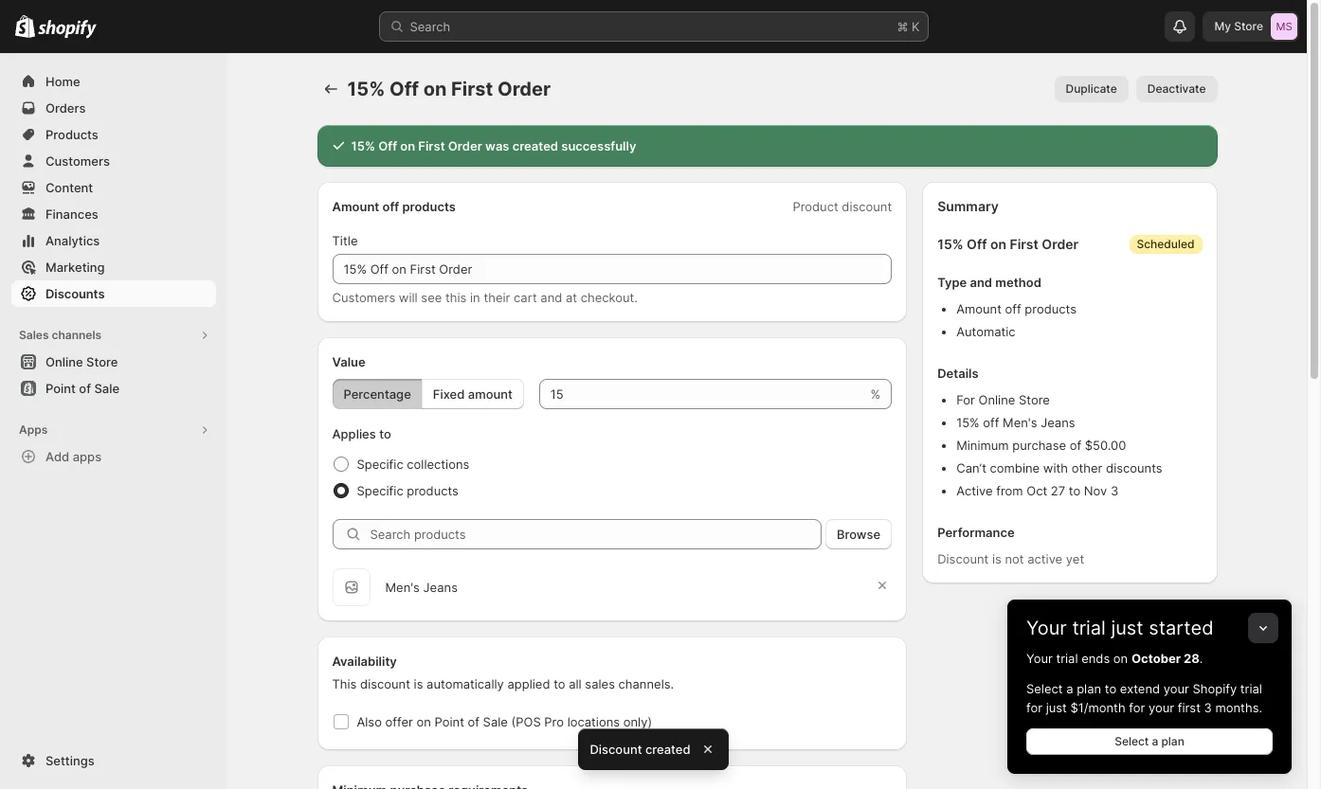 Task type: vqa. For each thing, say whether or not it's contained in the screenshot.
the topmost code
no



Task type: locate. For each thing, give the bounding box(es) containing it.
0 horizontal spatial just
[[1046, 700, 1067, 716]]

sales
[[19, 328, 49, 342]]

2 vertical spatial first
[[1010, 236, 1039, 252]]

trial
[[1072, 617, 1106, 640], [1056, 651, 1078, 666], [1241, 681, 1262, 697]]

1 horizontal spatial just
[[1111, 617, 1144, 640]]

off for amount off products automatic
[[1005, 301, 1021, 317]]

online
[[45, 354, 83, 370], [979, 392, 1016, 408]]

2 vertical spatial products
[[407, 483, 459, 499]]

store inside for online store 15% off men's jeans minimum purchase of $50.00 can't combine with other discounts active from oct 27 to nov 3
[[1019, 392, 1050, 408]]

1 horizontal spatial 3
[[1204, 700, 1212, 716]]

1 horizontal spatial for
[[1129, 700, 1145, 716]]

0 vertical spatial of
[[79, 381, 91, 396]]

off up "amount off products"
[[378, 138, 397, 154]]

0 vertical spatial a
[[1066, 681, 1073, 697]]

0 horizontal spatial and
[[541, 290, 562, 305]]

amount up title
[[332, 199, 379, 214]]

1 vertical spatial men's
[[385, 580, 420, 595]]

search
[[410, 19, 450, 34]]

first left was
[[418, 138, 445, 154]]

0 horizontal spatial discount
[[590, 742, 642, 757]]

browse
[[837, 527, 881, 542]]

1 horizontal spatial discount
[[842, 199, 892, 214]]

point of sale button
[[0, 375, 227, 402]]

1 vertical spatial is
[[414, 677, 423, 692]]

(pos
[[511, 715, 541, 730]]

sale inside button
[[94, 381, 119, 396]]

applies
[[332, 427, 376, 442]]

your left first
[[1149, 700, 1174, 716]]

method
[[996, 275, 1042, 290]]

of down automatically
[[468, 715, 480, 730]]

1 vertical spatial of
[[1070, 438, 1082, 453]]

discounts link
[[11, 281, 216, 307]]

discount for discount created
[[590, 742, 642, 757]]

0 vertical spatial plan
[[1077, 681, 1101, 697]]

of
[[79, 381, 91, 396], [1070, 438, 1082, 453], [468, 715, 480, 730]]

0 vertical spatial customers
[[45, 154, 110, 169]]

active
[[957, 483, 993, 499]]

0 horizontal spatial 3
[[1111, 483, 1119, 499]]

1 horizontal spatial customers
[[332, 290, 395, 305]]

select
[[1027, 681, 1063, 697], [1115, 735, 1149, 749]]

see
[[421, 290, 442, 305]]

0 vertical spatial products
[[402, 199, 456, 214]]

0 vertical spatial select
[[1027, 681, 1063, 697]]

27
[[1051, 483, 1065, 499]]

off up will
[[382, 199, 399, 214]]

0 horizontal spatial jeans
[[423, 580, 458, 595]]

0 vertical spatial order
[[498, 78, 551, 100]]

products inside amount off products automatic
[[1025, 301, 1077, 317]]

2 vertical spatial store
[[1019, 392, 1050, 408]]

a down select a plan to extend your shopify trial for just $1/month for your first 3 months.
[[1152, 735, 1159, 749]]

1 horizontal spatial select
[[1115, 735, 1149, 749]]

for left $1/month
[[1027, 700, 1043, 716]]

off
[[390, 78, 419, 100], [378, 138, 397, 154], [967, 236, 987, 252]]

1 vertical spatial your
[[1027, 651, 1053, 666]]

my store image
[[1271, 13, 1298, 40]]

sale down online store button in the top of the page
[[94, 381, 119, 396]]

your left ends
[[1027, 651, 1053, 666]]

applies to
[[332, 427, 391, 442]]

products for amount off products
[[402, 199, 456, 214]]

to up $1/month
[[1105, 681, 1117, 697]]

pro
[[544, 715, 564, 730]]

plan down first
[[1161, 735, 1185, 749]]

1 horizontal spatial men's
[[1003, 415, 1037, 430]]

2 vertical spatial off
[[967, 236, 987, 252]]

created down only)
[[645, 742, 691, 757]]

plan up $1/month
[[1077, 681, 1101, 697]]

0 horizontal spatial amount
[[332, 199, 379, 214]]

store
[[1234, 19, 1263, 33], [86, 354, 118, 370], [1019, 392, 1050, 408]]

home link
[[11, 68, 216, 95]]

discount down performance
[[938, 552, 989, 567]]

with
[[1043, 461, 1068, 476]]

october
[[1132, 651, 1181, 666]]

discount down availability at the left
[[360, 677, 410, 692]]

1 vertical spatial your
[[1149, 700, 1174, 716]]

applied
[[508, 677, 550, 692]]

1 specific from the top
[[357, 457, 403, 472]]

15% off on first order
[[347, 78, 551, 100], [938, 236, 1079, 252]]

just left $1/month
[[1046, 700, 1067, 716]]

sales channels
[[19, 328, 102, 342]]

0 horizontal spatial men's
[[385, 580, 420, 595]]

1 horizontal spatial a
[[1152, 735, 1159, 749]]

0 vertical spatial sale
[[94, 381, 119, 396]]

1 horizontal spatial plan
[[1161, 735, 1185, 749]]

trial left ends
[[1056, 651, 1078, 666]]

order up was
[[498, 78, 551, 100]]

off down search
[[390, 78, 419, 100]]

select down select a plan to extend your shopify trial for just $1/month for your first 3 months.
[[1115, 735, 1149, 749]]

select for select a plan
[[1115, 735, 1149, 749]]

minimum
[[957, 438, 1009, 453]]

0 vertical spatial created
[[513, 138, 558, 154]]

customers for customers
[[45, 154, 110, 169]]

select down your trial ends on october 28 . at right bottom
[[1027, 681, 1063, 697]]

0 horizontal spatial sale
[[94, 381, 119, 396]]

plan inside select a plan to extend your shopify trial for just $1/month for your first 3 months.
[[1077, 681, 1101, 697]]

first up 15% off on first order was created successfully
[[451, 78, 493, 100]]

store inside button
[[86, 354, 118, 370]]

0 horizontal spatial created
[[513, 138, 558, 154]]

of inside for online store 15% off men's jeans minimum purchase of $50.00 can't combine with other discounts active from oct 27 to nov 3
[[1070, 438, 1082, 453]]

extend
[[1120, 681, 1160, 697]]

men's up availability at the left
[[385, 580, 420, 595]]

2 vertical spatial order
[[1042, 236, 1079, 252]]

your down active
[[1027, 617, 1067, 640]]

1 vertical spatial sale
[[483, 715, 508, 730]]

15% off on first order up method
[[938, 236, 1079, 252]]

customers for customers will see this in their cart and at checkout.
[[332, 290, 395, 305]]

discount right product
[[842, 199, 892, 214]]

is left automatically
[[414, 677, 423, 692]]

discount down only)
[[590, 742, 642, 757]]

at
[[566, 290, 577, 305]]

my store
[[1215, 19, 1263, 33]]

0 vertical spatial point
[[45, 381, 76, 396]]

purchase
[[1013, 438, 1066, 453]]

amount for amount off products automatic
[[957, 301, 1002, 317]]

order up amount off products automatic
[[1042, 236, 1079, 252]]

of up other
[[1070, 438, 1082, 453]]

0 vertical spatial is
[[992, 552, 1002, 567]]

3
[[1111, 483, 1119, 499], [1204, 700, 1212, 716]]

summary
[[938, 198, 999, 214]]

online inside button
[[45, 354, 83, 370]]

specific products
[[357, 483, 459, 499]]

content
[[45, 180, 93, 195]]

store for online store
[[86, 354, 118, 370]]

1 horizontal spatial and
[[970, 275, 992, 290]]

to left the all
[[554, 677, 565, 692]]

online down sales channels
[[45, 354, 83, 370]]

point down online store
[[45, 381, 76, 396]]

0 horizontal spatial a
[[1066, 681, 1073, 697]]

0 horizontal spatial for
[[1027, 700, 1043, 716]]

1 vertical spatial a
[[1152, 735, 1159, 749]]

amount off products automatic
[[957, 301, 1077, 339]]

2 horizontal spatial of
[[1070, 438, 1082, 453]]

1 vertical spatial customers
[[332, 290, 395, 305]]

just up your trial ends on october 28 . at right bottom
[[1111, 617, 1144, 640]]

0 horizontal spatial first
[[418, 138, 445, 154]]

availability this discount is automatically applied to all sales channels.
[[332, 654, 674, 692]]

type and method
[[938, 275, 1042, 290]]

men's up purchase
[[1003, 415, 1037, 430]]

specific
[[357, 457, 403, 472], [357, 483, 403, 499]]

2 horizontal spatial off
[[1005, 301, 1021, 317]]

1 vertical spatial discount
[[590, 742, 642, 757]]

1 vertical spatial specific
[[357, 483, 403, 499]]

store up purchase
[[1019, 392, 1050, 408]]

first up method
[[1010, 236, 1039, 252]]

analytics
[[45, 233, 100, 248]]

plan
[[1077, 681, 1101, 697], [1161, 735, 1185, 749]]

for online store 15% off men's jeans minimum purchase of $50.00 can't combine with other discounts active from oct 27 to nov 3
[[957, 392, 1163, 499]]

men's
[[1003, 415, 1037, 430], [385, 580, 420, 595]]

a up $1/month
[[1066, 681, 1073, 697]]

deactivate
[[1148, 82, 1206, 96]]

shopify image
[[38, 20, 97, 39]]

0 horizontal spatial online
[[45, 354, 83, 370]]

and left at
[[541, 290, 562, 305]]

select inside select a plan to extend your shopify trial for just $1/month for your first 3 months.
[[1027, 681, 1063, 697]]

trial for ends
[[1056, 651, 1078, 666]]

0 vertical spatial your
[[1027, 617, 1067, 640]]

1 horizontal spatial created
[[645, 742, 691, 757]]

created right was
[[513, 138, 558, 154]]

for down extend
[[1129, 700, 1145, 716]]

your inside dropdown button
[[1027, 617, 1067, 640]]

off down method
[[1005, 301, 1021, 317]]

point inside button
[[45, 381, 76, 396]]

1 horizontal spatial off
[[983, 415, 999, 430]]

to right 27
[[1069, 483, 1081, 499]]

3 inside for online store 15% off men's jeans minimum purchase of $50.00 can't combine with other discounts active from oct 27 to nov 3
[[1111, 483, 1119, 499]]

0 vertical spatial jeans
[[1041, 415, 1075, 430]]

from
[[996, 483, 1023, 499]]

0 vertical spatial off
[[382, 199, 399, 214]]

to
[[379, 427, 391, 442], [1069, 483, 1081, 499], [554, 677, 565, 692], [1105, 681, 1117, 697]]

1 vertical spatial select
[[1115, 735, 1149, 749]]

2 horizontal spatial store
[[1234, 19, 1263, 33]]

off down the summary
[[967, 236, 987, 252]]

1 vertical spatial store
[[86, 354, 118, 370]]

0 vertical spatial 3
[[1111, 483, 1119, 499]]

1 vertical spatial discount
[[360, 677, 410, 692]]

their
[[484, 290, 510, 305]]

created
[[513, 138, 558, 154], [645, 742, 691, 757]]

your trial just started
[[1027, 617, 1214, 640]]

trial inside select a plan to extend your shopify trial for just $1/month for your first 3 months.
[[1241, 681, 1262, 697]]

0 horizontal spatial order
[[448, 138, 482, 154]]

your up first
[[1164, 681, 1189, 697]]

your
[[1027, 617, 1067, 640], [1027, 651, 1053, 666]]

of inside button
[[79, 381, 91, 396]]

amount inside amount off products automatic
[[957, 301, 1002, 317]]

1 vertical spatial 3
[[1204, 700, 1212, 716]]

0 horizontal spatial point
[[45, 381, 76, 396]]

specific down specific collections
[[357, 483, 403, 499]]

store right my at right top
[[1234, 19, 1263, 33]]

value
[[332, 354, 366, 370]]

channels.
[[619, 677, 674, 692]]

shopify
[[1193, 681, 1237, 697]]

1 vertical spatial amount
[[957, 301, 1002, 317]]

and right the 'type'
[[970, 275, 992, 290]]

customers left will
[[332, 290, 395, 305]]

2 vertical spatial off
[[983, 415, 999, 430]]

0 vertical spatial men's
[[1003, 415, 1037, 430]]

$1/month
[[1071, 700, 1126, 716]]

0 vertical spatial first
[[451, 78, 493, 100]]

just inside select a plan to extend your shopify trial for just $1/month for your first 3 months.
[[1046, 700, 1067, 716]]

products down collections on the left bottom of page
[[407, 483, 459, 499]]

trial inside dropdown button
[[1072, 617, 1106, 640]]

0 horizontal spatial off
[[382, 199, 399, 214]]

0 horizontal spatial of
[[79, 381, 91, 396]]

is left the not
[[992, 552, 1002, 567]]

1 horizontal spatial store
[[1019, 392, 1050, 408]]

trial up ends
[[1072, 617, 1106, 640]]

0 vertical spatial discount
[[938, 552, 989, 567]]

1 vertical spatial off
[[1005, 301, 1021, 317]]

your for your trial ends on october 28 .
[[1027, 651, 1053, 666]]

off inside amount off products automatic
[[1005, 301, 1021, 317]]

1 horizontal spatial online
[[979, 392, 1016, 408]]

order
[[498, 78, 551, 100], [448, 138, 482, 154], [1042, 236, 1079, 252]]

0 horizontal spatial select
[[1027, 681, 1063, 697]]

collections
[[407, 457, 469, 472]]

1 vertical spatial first
[[418, 138, 445, 154]]

⌘
[[897, 19, 908, 34]]

1 horizontal spatial 15% off on first order
[[938, 236, 1079, 252]]

1 vertical spatial online
[[979, 392, 1016, 408]]

orders
[[45, 100, 86, 116]]

order left was
[[448, 138, 482, 154]]

amount off products
[[332, 199, 456, 214]]

on right ends
[[1114, 651, 1128, 666]]

orders link
[[11, 95, 216, 121]]

trial up the months.
[[1241, 681, 1262, 697]]

of down online store
[[79, 381, 91, 396]]

products
[[45, 127, 98, 142]]

sale left (pos
[[483, 715, 508, 730]]

specific collections
[[357, 457, 469, 472]]

2 specific from the top
[[357, 483, 403, 499]]

0 vertical spatial just
[[1111, 617, 1144, 640]]

on up "amount off products"
[[400, 138, 415, 154]]

1 horizontal spatial discount
[[938, 552, 989, 567]]

marketing
[[45, 260, 105, 275]]

0 vertical spatial your
[[1164, 681, 1189, 697]]

products down method
[[1025, 301, 1077, 317]]

1 horizontal spatial of
[[468, 715, 480, 730]]

customers down products
[[45, 154, 110, 169]]

amount up automatic
[[957, 301, 1002, 317]]

for
[[1027, 700, 1043, 716], [1129, 700, 1145, 716]]

off inside for online store 15% off men's jeans minimum purchase of $50.00 can't combine with other discounts active from oct 27 to nov 3
[[983, 415, 999, 430]]

type
[[938, 275, 967, 290]]

online right 'for'
[[979, 392, 1016, 408]]

store up point of sale link
[[86, 354, 118, 370]]

0 horizontal spatial plan
[[1077, 681, 1101, 697]]

1 vertical spatial order
[[448, 138, 482, 154]]

settings
[[45, 754, 94, 769]]

3 right nov
[[1111, 483, 1119, 499]]

0 horizontal spatial discount
[[360, 677, 410, 692]]

0 horizontal spatial customers
[[45, 154, 110, 169]]

0 horizontal spatial is
[[414, 677, 423, 692]]

1 horizontal spatial sale
[[483, 715, 508, 730]]

1 vertical spatial created
[[645, 742, 691, 757]]

plan for select a plan
[[1161, 735, 1185, 749]]

point down automatically
[[435, 715, 464, 730]]

specific down applies to
[[357, 457, 403, 472]]

1 your from the top
[[1027, 617, 1067, 640]]

select a plan link
[[1027, 729, 1273, 755]]

0 vertical spatial specific
[[357, 457, 403, 472]]

a inside select a plan to extend your shopify trial for just $1/month for your first 3 months.
[[1066, 681, 1073, 697]]

on down search
[[423, 78, 447, 100]]

1 vertical spatial trial
[[1056, 651, 1078, 666]]

0 vertical spatial online
[[45, 354, 83, 370]]

3 right first
[[1204, 700, 1212, 716]]

off up minimum
[[983, 415, 999, 430]]

locations
[[567, 715, 620, 730]]

15% off on first order down search
[[347, 78, 551, 100]]

2 your from the top
[[1027, 651, 1053, 666]]

off
[[382, 199, 399, 214], [1005, 301, 1021, 317], [983, 415, 999, 430]]

products down 15% off on first order was created successfully
[[402, 199, 456, 214]]

also offer on point of sale (pos pro locations only)
[[357, 715, 652, 730]]

store for my store
[[1234, 19, 1263, 33]]

1 vertical spatial plan
[[1161, 735, 1185, 749]]

1 vertical spatial 15% off on first order
[[938, 236, 1079, 252]]



Task type: describe. For each thing, give the bounding box(es) containing it.
fixed amount button
[[422, 379, 524, 409]]

products for amount off products automatic
[[1025, 301, 1077, 317]]

add apps button
[[11, 444, 216, 470]]

add apps
[[45, 449, 102, 464]]

automatically
[[427, 677, 504, 692]]

your trial just started element
[[1008, 649, 1292, 774]]

1 vertical spatial off
[[378, 138, 397, 154]]

to inside for online store 15% off men's jeans minimum purchase of $50.00 can't combine with other discounts active from oct 27 to nov 3
[[1069, 483, 1081, 499]]

analytics link
[[11, 227, 216, 254]]

0 horizontal spatial 15% off on first order
[[347, 78, 551, 100]]

for
[[957, 392, 975, 408]]

discount inside availability this discount is automatically applied to all sales channels.
[[360, 677, 410, 692]]

yet
[[1066, 552, 1084, 567]]

on up "type and method"
[[990, 236, 1007, 252]]

to inside availability this discount is automatically applied to all sales channels.
[[554, 677, 565, 692]]

select a plan to extend your shopify trial for just $1/month for your first 3 months.
[[1027, 681, 1263, 716]]

15% inside for online store 15% off men's jeans minimum purchase of $50.00 can't combine with other discounts active from oct 27 to nov 3
[[957, 415, 980, 430]]

also
[[357, 715, 382, 730]]

a for select a plan
[[1152, 735, 1159, 749]]

discount is not active yet
[[938, 552, 1084, 567]]

duplicate link
[[1055, 76, 1129, 102]]

active
[[1028, 552, 1063, 567]]

scheduled
[[1137, 237, 1195, 251]]

content link
[[11, 174, 216, 201]]

to inside select a plan to extend your shopify trial for just $1/month for your first 3 months.
[[1105, 681, 1117, 697]]

will
[[399, 290, 418, 305]]

checkout.
[[581, 290, 638, 305]]

other
[[1072, 461, 1103, 476]]

a for select a plan to extend your shopify trial for just $1/month for your first 3 months.
[[1066, 681, 1073, 697]]

Title text field
[[332, 254, 892, 284]]

was
[[485, 138, 509, 154]]

product discount
[[793, 199, 892, 214]]

add
[[45, 449, 69, 464]]

discounts
[[45, 286, 105, 301]]

28
[[1184, 651, 1200, 666]]

15% off on first order was created successfully
[[351, 138, 636, 154]]

.
[[1200, 651, 1203, 666]]

finances
[[45, 207, 98, 222]]

online store link
[[11, 349, 216, 375]]

started
[[1149, 617, 1214, 640]]

channels
[[52, 328, 102, 342]]

trial for just
[[1072, 617, 1106, 640]]

jeans inside for online store 15% off men's jeans minimum purchase of $50.00 can't combine with other discounts active from oct 27 to nov 3
[[1041, 415, 1075, 430]]

deactivate button
[[1136, 76, 1217, 102]]

product
[[793, 199, 839, 214]]

finances link
[[11, 201, 216, 227]]

2 vertical spatial of
[[468, 715, 480, 730]]

details
[[938, 366, 979, 381]]

percentage button
[[332, 379, 423, 409]]

your trial just started button
[[1008, 600, 1292, 640]]

customers link
[[11, 148, 216, 174]]

in
[[470, 290, 480, 305]]

offer
[[385, 715, 413, 730]]

discount for discount is not active yet
[[938, 552, 989, 567]]

percentage
[[344, 387, 411, 402]]

home
[[45, 74, 80, 89]]

first
[[1178, 700, 1201, 716]]

off for amount off products
[[382, 199, 399, 214]]

fixed
[[433, 387, 465, 402]]

sales channels button
[[11, 322, 216, 349]]

k
[[912, 19, 920, 34]]

sales
[[585, 677, 615, 692]]

select for select a plan to extend your shopify trial for just $1/month for your first 3 months.
[[1027, 681, 1063, 697]]

oct
[[1027, 483, 1047, 499]]

this
[[332, 677, 357, 692]]

amount
[[468, 387, 513, 402]]

amount for amount off products
[[332, 199, 379, 214]]

men's inside for online store 15% off men's jeans minimum purchase of $50.00 can't combine with other discounts active from oct 27 to nov 3
[[1003, 415, 1037, 430]]

all
[[569, 677, 582, 692]]

to right applies
[[379, 427, 391, 442]]

0 vertical spatial off
[[390, 78, 419, 100]]

1 horizontal spatial is
[[992, 552, 1002, 567]]

ends
[[1082, 651, 1110, 666]]

your for your trial just started
[[1027, 617, 1067, 640]]

only)
[[623, 715, 652, 730]]

% text field
[[539, 379, 867, 409]]

discount created
[[590, 742, 691, 757]]

specific for specific collections
[[357, 457, 403, 472]]

is inside availability this discount is automatically applied to all sales channels.
[[414, 677, 423, 692]]

successfully
[[561, 138, 636, 154]]

online store
[[45, 354, 118, 370]]

automatic
[[957, 324, 1016, 339]]

select a plan
[[1115, 735, 1185, 749]]

2 for from the left
[[1129, 700, 1145, 716]]

1 horizontal spatial first
[[451, 78, 493, 100]]

point of sale link
[[11, 375, 216, 402]]

my
[[1215, 19, 1231, 33]]

discounts
[[1106, 461, 1163, 476]]

duplicate
[[1066, 82, 1117, 96]]

1 for from the left
[[1027, 700, 1043, 716]]

products link
[[11, 121, 216, 148]]

availability
[[332, 654, 397, 669]]

browse button
[[826, 519, 892, 550]]

apps button
[[11, 417, 216, 444]]

title
[[332, 233, 358, 248]]

1 horizontal spatial point
[[435, 715, 464, 730]]

apps
[[73, 449, 102, 464]]

settings link
[[11, 748, 216, 774]]

point of sale
[[45, 381, 119, 396]]

specific for specific products
[[357, 483, 403, 499]]

apps
[[19, 423, 48, 437]]

marketing link
[[11, 254, 216, 281]]

not
[[1005, 552, 1024, 567]]

on inside "your trial just started" element
[[1114, 651, 1128, 666]]

online inside for online store 15% off men's jeans minimum purchase of $50.00 can't combine with other discounts active from oct 27 to nov 3
[[979, 392, 1016, 408]]

Search products text field
[[370, 519, 822, 550]]

plan for select a plan to extend your shopify trial for just $1/month for your first 3 months.
[[1077, 681, 1101, 697]]

your trial ends on october 28 .
[[1027, 651, 1203, 666]]

on right offer
[[417, 715, 431, 730]]

⌘ k
[[897, 19, 920, 34]]

men's jeans
[[385, 580, 458, 595]]

months.
[[1216, 700, 1263, 716]]

2 horizontal spatial first
[[1010, 236, 1039, 252]]

just inside your trial just started dropdown button
[[1111, 617, 1144, 640]]

shopify image
[[15, 15, 35, 38]]

nov
[[1084, 483, 1107, 499]]

3 inside select a plan to extend your shopify trial for just $1/month for your first 3 months.
[[1204, 700, 1212, 716]]

2 horizontal spatial order
[[1042, 236, 1079, 252]]

can't
[[957, 461, 987, 476]]



